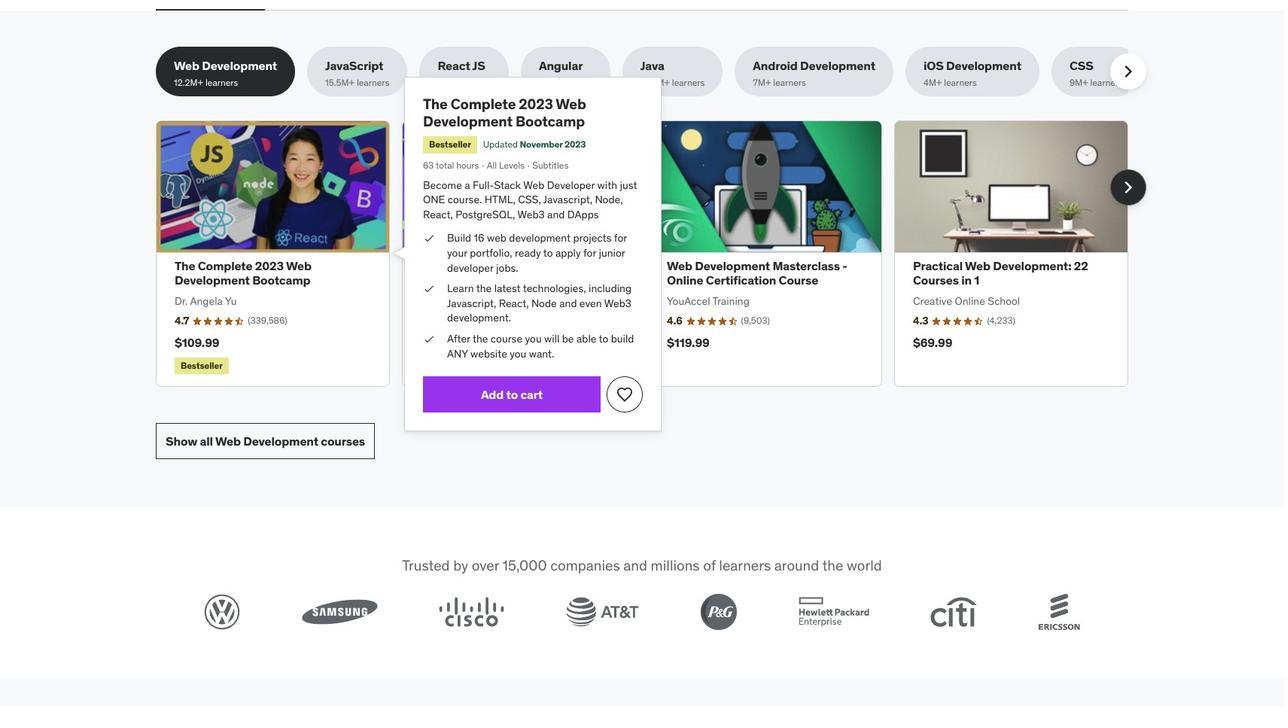 Task type: vqa. For each thing, say whether or not it's contained in the screenshot.


Task type: describe. For each thing, give the bounding box(es) containing it.
development inside ios development 4m+ learners
[[946, 58, 1021, 73]]

4m+ inside angular 4m+ learners
[[539, 76, 557, 88]]

the for the complete 2023 web development bootcamp
[[432, 108, 454, 124]]

ios
[[924, 58, 944, 73]]

7m+ for android development
[[753, 76, 771, 88]]

java 14.4m+ learners
[[640, 58, 705, 88]]

stack
[[497, 184, 521, 197]]

2 vertical spatial the
[[822, 557, 843, 575]]

xsmall image for build
[[432, 233, 443, 247]]

1
[[974, 273, 980, 288]]

topic filters element
[[156, 47, 1146, 97]]

after
[[454, 325, 475, 338]]

dr.
[[175, 294, 188, 308]]

and inside learn the latest technologies, including javascript, react, node and even web3 development.
[[557, 293, 573, 305]]

9m+
[[1070, 76, 1088, 88]]

react
[[438, 58, 470, 73]]

november
[[520, 148, 560, 159]]

html,
[[488, 198, 516, 210]]

development inside web development masterclass - online certification course
[[695, 258, 770, 273]]

including
[[583, 279, 623, 292]]

2023 for updated november 2023
[[561, 148, 581, 159]]

development inside the complete 2023 web development bootcamp
[[432, 124, 514, 141]]

4.7
[[175, 314, 189, 328]]

63 total hours all levels subtitles become a full-stack web developer with just one course. html, css, javascript, node, react, postgresql, web3 and dapps
[[432, 167, 628, 224]]

to inside the build 16 web development projects for your portfolio, ready to apply for junior developer jobs.
[[542, 247, 551, 259]]

js
[[472, 58, 485, 73]]

development inside web development 12.2m+ learners
[[202, 58, 277, 73]]

developer
[[454, 260, 496, 273]]

learn the latest technologies, including javascript, react, node and even web3 development.
[[454, 279, 623, 319]]

javascript, inside learn the latest technologies, including javascript, react, node and even web3 development.
[[454, 293, 499, 305]]

development
[[510, 233, 567, 246]]

-
[[843, 258, 847, 273]]

will
[[543, 325, 557, 338]]

all
[[200, 433, 213, 448]]

15.5m+
[[325, 76, 355, 88]]

add to cart
[[485, 375, 541, 389]]

angular
[[539, 58, 583, 73]]

15,000
[[503, 557, 547, 575]]

2023 for the complete 2023 web development bootcamp
[[519, 108, 551, 124]]

yu
[[225, 294, 237, 308]]

node,
[[589, 198, 615, 210]]

1 vertical spatial you
[[511, 339, 526, 351]]

css
[[1070, 58, 1094, 73]]

dapps
[[564, 211, 593, 224]]

levels
[[501, 167, 525, 178]]

1 horizontal spatial bestseller
[[437, 148, 476, 159]]

2 vertical spatial and
[[624, 557, 647, 575]]

63
[[432, 167, 442, 178]]

the complete 2023 web development bootcamp dr. angela yu
[[175, 258, 312, 308]]

add to cart button
[[432, 366, 594, 399]]

courses
[[913, 273, 959, 288]]

next image
[[1116, 60, 1140, 84]]

0 vertical spatial you
[[525, 325, 540, 338]]

the complete 2023 web development bootcamp link for $109.99
[[175, 258, 312, 288]]

over
[[472, 557, 499, 575]]

the for the complete 2023 web development bootcamp dr. angela yu
[[175, 258, 195, 273]]

ready
[[516, 247, 540, 259]]

developer
[[545, 184, 589, 197]]

in
[[961, 273, 972, 288]]

samsung logo image
[[302, 599, 378, 625]]

bootcamp for the complete 2023 web development bootcamp dr. angela yu
[[252, 273, 310, 288]]

show all web development courses
[[166, 433, 365, 448]]

portfolio,
[[475, 247, 513, 259]]

node
[[531, 293, 554, 305]]

projects
[[569, 233, 604, 246]]

technologies,
[[523, 279, 581, 292]]

learners inside ios development 4m+ learners
[[944, 76, 977, 88]]

one
[[432, 198, 452, 210]]

java
[[640, 58, 664, 73]]

of
[[703, 557, 716, 575]]

4m+ inside ios development 4m+ learners
[[924, 76, 942, 88]]

be
[[559, 325, 570, 338]]

web3 inside learn the latest technologies, including javascript, react, node and even web3 development.
[[598, 293, 623, 305]]

android development 7m+ learners
[[753, 58, 875, 88]]

and inside 63 total hours all levels subtitles become a full-stack web developer with just one course. html, css, javascript, node, react, postgresql, web3 and dapps
[[545, 211, 562, 224]]

build
[[454, 233, 476, 246]]

339586 reviews element
[[248, 315, 287, 327]]

course
[[779, 273, 818, 288]]

build
[[604, 325, 625, 338]]

web right all
[[215, 433, 241, 448]]

development left courses
[[243, 433, 318, 448]]

css,
[[519, 198, 540, 210]]

practical web development: 22 courses in 1
[[913, 258, 1088, 288]]

bestseller inside carousel element
[[181, 360, 223, 371]]

masterclass
[[773, 258, 840, 273]]

hewlett packard enterprise logo image
[[798, 597, 869, 627]]

learn
[[454, 279, 478, 292]]

a
[[470, 184, 475, 197]]

cart
[[521, 375, 541, 389]]

procter & gamble logo image
[[701, 594, 737, 630]]

add
[[485, 375, 506, 389]]

want.
[[529, 339, 552, 351]]

learners inside web development 12.2m+ learners
[[205, 76, 238, 88]]

the for after
[[477, 325, 491, 338]]

14.4m+
[[640, 76, 670, 88]]

ericsson logo image
[[1039, 594, 1080, 630]]

around
[[774, 557, 819, 575]]

cisco logo image
[[439, 597, 505, 627]]

web
[[490, 233, 508, 246]]

practical
[[913, 258, 963, 273]]

show
[[166, 433, 197, 448]]

world
[[847, 557, 882, 575]]

1 horizontal spatial for
[[607, 233, 619, 246]]

millions
[[651, 557, 700, 575]]



Task type: locate. For each thing, give the bounding box(es) containing it.
companies
[[550, 557, 620, 575]]

bestseller up total
[[437, 148, 476, 159]]

web inside practical web development: 22 courses in 1
[[965, 258, 991, 273]]

16
[[478, 233, 488, 246]]

1 7m+ from the left
[[438, 76, 456, 88]]

to inside the add to cart button
[[508, 375, 519, 389]]

to down 'development'
[[542, 247, 551, 259]]

0 vertical spatial 2023
[[519, 108, 551, 124]]

1 vertical spatial for
[[579, 247, 590, 259]]

to inside after the course you will be able to build any website you want.
[[593, 325, 602, 338]]

development right the android
[[800, 58, 875, 73]]

bootcamp up the november at top
[[516, 124, 580, 141]]

att&t logo image
[[566, 597, 639, 627]]

react, down 'latest'
[[501, 293, 529, 305]]

any
[[454, 339, 473, 351]]

2023 up updated november 2023
[[519, 108, 551, 124]]

the down 'react js 7m+ learners'
[[432, 108, 454, 124]]

web3 inside 63 total hours all levels subtitles become a full-stack web developer with just one course. html, css, javascript, node, react, postgresql, web3 and dapps
[[518, 211, 543, 224]]

development up 12.2m+
[[202, 58, 277, 73]]

0 horizontal spatial bootcamp
[[252, 273, 310, 288]]

javascript, down developer at top left
[[542, 198, 587, 210]]

learners inside javascript 15.5m+ learners
[[357, 76, 389, 88]]

development up updated
[[432, 124, 514, 141]]

to
[[542, 247, 551, 259], [593, 325, 602, 338], [508, 375, 519, 389]]

web3
[[518, 211, 543, 224], [598, 293, 623, 305]]

1 vertical spatial 2023
[[561, 148, 581, 159]]

bestseller
[[437, 148, 476, 159], [181, 360, 223, 371]]

1 horizontal spatial 4m+
[[924, 76, 942, 88]]

2 vertical spatial to
[[508, 375, 519, 389]]

javascript, inside 63 total hours all levels subtitles become a full-stack web developer with just one course. html, css, javascript, node, react, postgresql, web3 and dapps
[[542, 198, 587, 210]]

web development 12.2m+ learners
[[174, 58, 277, 88]]

wishlist image
[[608, 374, 625, 391]]

7m+ down react at the top of page
[[438, 76, 456, 88]]

the up dr.
[[175, 258, 195, 273]]

complete for the complete 2023 web development bootcamp
[[457, 108, 517, 124]]

junior
[[593, 247, 617, 259]]

xsmall image
[[432, 233, 443, 247], [432, 279, 443, 293], [432, 325, 443, 339]]

become
[[432, 184, 467, 197]]

the inside the complete 2023 web development bootcamp
[[432, 108, 454, 124]]

1 4m+ from the left
[[539, 76, 557, 88]]

2 xsmall image from the top
[[432, 279, 443, 293]]

web inside 63 total hours all levels subtitles become a full-stack web developer with just one course. html, css, javascript, node, react, postgresql, web3 and dapps
[[523, 184, 543, 197]]

complete up the yu
[[198, 258, 253, 273]]

angular 4m+ learners
[[539, 58, 592, 88]]

xsmall image left learn
[[432, 279, 443, 293]]

online
[[667, 273, 703, 288]]

javascript
[[325, 58, 383, 73]]

the inside learn the latest technologies, including javascript, react, node and even web3 development.
[[480, 279, 495, 292]]

web up css,
[[523, 184, 543, 197]]

2 7m+ from the left
[[753, 76, 771, 88]]

2023 for the complete 2023 web development bootcamp dr. angela yu
[[255, 258, 284, 273]]

xsmall image for after
[[432, 325, 443, 339]]

1 horizontal spatial complete
[[457, 108, 517, 124]]

2 vertical spatial 2023
[[255, 258, 284, 273]]

1 vertical spatial bestseller
[[181, 360, 223, 371]]

learners inside 'react js 7m+ learners'
[[458, 76, 491, 88]]

1 horizontal spatial the
[[432, 108, 454, 124]]

7m+ inside 'react js 7m+ learners'
[[438, 76, 456, 88]]

bootcamp
[[516, 124, 580, 141], [252, 273, 310, 288]]

web up '(339,586)'
[[286, 258, 312, 273]]

react js 7m+ learners
[[438, 58, 491, 88]]

0 horizontal spatial complete
[[198, 258, 253, 273]]

0 vertical spatial the
[[432, 108, 454, 124]]

react, inside learn the latest technologies, including javascript, react, node and even web3 development.
[[501, 293, 529, 305]]

bootcamp inside the complete 2023 web development bootcamp
[[516, 124, 580, 141]]

1 horizontal spatial react,
[[501, 293, 529, 305]]

learners inside angular 4m+ learners
[[560, 76, 592, 88]]

and left 'millions' on the right bottom of page
[[624, 557, 647, 575]]

web development masterclass - online certification course
[[667, 258, 847, 288]]

0 vertical spatial bootcamp
[[516, 124, 580, 141]]

courses
[[321, 433, 365, 448]]

0 horizontal spatial the
[[175, 258, 195, 273]]

for down projects
[[579, 247, 590, 259]]

the up website
[[477, 325, 491, 338]]

web3 down css,
[[518, 211, 543, 224]]

2 vertical spatial xsmall image
[[432, 325, 443, 339]]

0 horizontal spatial javascript,
[[454, 293, 499, 305]]

web right practical
[[965, 258, 991, 273]]

total
[[443, 167, 460, 178]]

0 horizontal spatial 4m+
[[539, 76, 557, 88]]

1 vertical spatial react,
[[501, 293, 529, 305]]

the complete 2023 web development bootcamp link for become a full-stack web developer with just one course. html, css, javascript, node, react, postgresql, web3 and dapps
[[432, 108, 581, 141]]

3 xsmall image from the top
[[432, 325, 443, 339]]

(339,586)
[[248, 315, 287, 326]]

development
[[202, 58, 277, 73], [800, 58, 875, 73], [946, 58, 1021, 73], [432, 124, 514, 141], [695, 258, 770, 273], [175, 273, 250, 288], [243, 433, 318, 448]]

javascript, up development.
[[454, 293, 499, 305]]

0 horizontal spatial to
[[508, 375, 519, 389]]

1 horizontal spatial to
[[542, 247, 551, 259]]

0 horizontal spatial react,
[[432, 211, 459, 224]]

updated
[[487, 148, 519, 159]]

course
[[494, 325, 523, 338]]

learners inside java 14.4m+ learners
[[672, 76, 705, 88]]

1 vertical spatial javascript,
[[454, 293, 499, 305]]

the complete 2023 web development bootcamp link up updated
[[432, 108, 581, 141]]

0 vertical spatial xsmall image
[[432, 233, 443, 247]]

bestseller down $109.99
[[181, 360, 223, 371]]

1 horizontal spatial 7m+
[[753, 76, 771, 88]]

0 vertical spatial web3
[[518, 211, 543, 224]]

the
[[480, 279, 495, 292], [477, 325, 491, 338], [822, 557, 843, 575]]

0 horizontal spatial web3
[[518, 211, 543, 224]]

1 horizontal spatial 2023
[[519, 108, 551, 124]]

2023 inside the complete 2023 web development bootcamp
[[519, 108, 551, 124]]

latest
[[497, 279, 521, 292]]

development inside the complete 2023 web development bootcamp dr. angela yu
[[175, 273, 250, 288]]

complete for the complete 2023 web development bootcamp dr. angela yu
[[198, 258, 253, 273]]

next image
[[1116, 175, 1140, 199]]

react, down the "one"
[[432, 211, 459, 224]]

1 horizontal spatial bootcamp
[[516, 124, 580, 141]]

1 horizontal spatial javascript,
[[542, 198, 587, 210]]

and down technologies, at top left
[[557, 293, 573, 305]]

able
[[572, 325, 591, 338]]

2 horizontal spatial to
[[593, 325, 602, 338]]

javascript,
[[542, 198, 587, 210], [454, 293, 499, 305]]

just
[[612, 184, 628, 197]]

xsmall image left build
[[432, 233, 443, 247]]

to right the 'able'
[[593, 325, 602, 338]]

development up angela
[[175, 273, 250, 288]]

angela
[[190, 294, 223, 308]]

development.
[[454, 306, 512, 319]]

javascript 15.5m+ learners
[[325, 58, 389, 88]]

course.
[[454, 198, 486, 210]]

learners inside css 9m+ learners
[[1090, 76, 1123, 88]]

hours
[[462, 167, 483, 178]]

the complete 2023 web development bootcamp link up the yu
[[175, 258, 312, 288]]

android
[[753, 58, 798, 73]]

you up want.
[[525, 325, 540, 338]]

12.2m+
[[174, 76, 203, 88]]

1 xsmall image from the top
[[432, 233, 443, 247]]

css 9m+ learners
[[1070, 58, 1123, 88]]

1 vertical spatial the
[[175, 258, 195, 273]]

0 vertical spatial complete
[[457, 108, 517, 124]]

1 vertical spatial web3
[[598, 293, 623, 305]]

learners
[[205, 76, 238, 88], [357, 76, 389, 88], [458, 76, 491, 88], [560, 76, 592, 88], [672, 76, 705, 88], [773, 76, 806, 88], [944, 76, 977, 88], [1090, 76, 1123, 88], [719, 557, 771, 575]]

to left cart
[[508, 375, 519, 389]]

0 vertical spatial bestseller
[[437, 148, 476, 159]]

learners inside android development 7m+ learners
[[773, 76, 806, 88]]

2023 inside the complete 2023 web development bootcamp dr. angela yu
[[255, 258, 284, 273]]

web down angular 4m+ learners
[[553, 108, 581, 124]]

after the course you will be able to build any website you want.
[[454, 325, 625, 351]]

1 vertical spatial the
[[477, 325, 491, 338]]

22
[[1074, 258, 1088, 273]]

0 vertical spatial and
[[545, 211, 562, 224]]

your
[[454, 247, 472, 259]]

bootcamp inside the complete 2023 web development bootcamp dr. angela yu
[[252, 273, 310, 288]]

0 vertical spatial react,
[[432, 211, 459, 224]]

for up junior
[[607, 233, 619, 246]]

web inside the complete 2023 web development bootcamp
[[553, 108, 581, 124]]

certification
[[706, 273, 776, 288]]

2 horizontal spatial 2023
[[561, 148, 581, 159]]

1 horizontal spatial the complete 2023 web development bootcamp link
[[432, 108, 581, 141]]

volkswagen logo image
[[204, 594, 240, 630]]

complete up updated
[[457, 108, 517, 124]]

carousel element
[[156, 121, 1146, 387]]

1 vertical spatial bootcamp
[[252, 273, 310, 288]]

0 vertical spatial for
[[607, 233, 619, 246]]

postgresql,
[[461, 211, 516, 224]]

trusted
[[402, 557, 450, 575]]

web development masterclass - online certification course link
[[667, 258, 847, 288]]

0 vertical spatial to
[[542, 247, 551, 259]]

1 vertical spatial xsmall image
[[432, 279, 443, 293]]

the inside after the course you will be able to build any website you want.
[[477, 325, 491, 338]]

development:
[[993, 258, 1072, 273]]

development inside android development 7m+ learners
[[800, 58, 875, 73]]

web inside web development masterclass - online certification course
[[667, 258, 692, 273]]

web inside web development 12.2m+ learners
[[174, 58, 199, 73]]

and left dapps
[[545, 211, 562, 224]]

development left course
[[695, 258, 770, 273]]

7m+ for react js
[[438, 76, 456, 88]]

4m+
[[539, 76, 557, 88], [924, 76, 942, 88]]

apply
[[553, 247, 576, 259]]

1 vertical spatial the complete 2023 web development bootcamp link
[[175, 258, 312, 288]]

complete inside the complete 2023 web development bootcamp
[[457, 108, 517, 124]]

2023
[[519, 108, 551, 124], [561, 148, 581, 159], [255, 258, 284, 273]]

complete inside the complete 2023 web development bootcamp dr. angela yu
[[198, 258, 253, 273]]

updated november 2023
[[487, 148, 581, 159]]

0 vertical spatial the complete 2023 web development bootcamp link
[[432, 108, 581, 141]]

full-
[[477, 184, 497, 197]]

0 horizontal spatial for
[[579, 247, 590, 259]]

0 horizontal spatial 7m+
[[438, 76, 456, 88]]

the
[[432, 108, 454, 124], [175, 258, 195, 273]]

0 vertical spatial javascript,
[[542, 198, 587, 210]]

you down the course
[[511, 339, 526, 351]]

xsmall image for learn
[[432, 279, 443, 293]]

subtitles
[[532, 167, 565, 178]]

the inside the complete 2023 web development bootcamp dr. angela yu
[[175, 258, 195, 273]]

react, inside 63 total hours all levels subtitles become a full-stack web developer with just one course. html, css, javascript, node, react, postgresql, web3 and dapps
[[432, 211, 459, 224]]

1 vertical spatial complete
[[198, 258, 253, 273]]

xsmall image left after
[[432, 325, 443, 339]]

bootcamp for the complete 2023 web development bootcamp
[[516, 124, 580, 141]]

2023 up subtitles
[[561, 148, 581, 159]]

the complete 2023 web development bootcamp link
[[432, 108, 581, 141], [175, 258, 312, 288]]

and
[[545, 211, 562, 224], [557, 293, 573, 305], [624, 557, 647, 575]]

web left "certification"
[[667, 258, 692, 273]]

7m+ inside android development 7m+ learners
[[753, 76, 771, 88]]

web3 down including
[[598, 293, 623, 305]]

1 horizontal spatial web3
[[598, 293, 623, 305]]

7m+ down the android
[[753, 76, 771, 88]]

practical web development: 22 courses in 1 link
[[913, 258, 1088, 288]]

citi logo image
[[931, 597, 977, 627]]

1 vertical spatial to
[[593, 325, 602, 338]]

all
[[490, 167, 499, 178]]

web inside the complete 2023 web development bootcamp dr. angela yu
[[286, 258, 312, 273]]

0 vertical spatial the
[[480, 279, 495, 292]]

for
[[607, 233, 619, 246], [579, 247, 590, 259]]

development right ios
[[946, 58, 1021, 73]]

2 4m+ from the left
[[924, 76, 942, 88]]

0 horizontal spatial the complete 2023 web development bootcamp link
[[175, 258, 312, 288]]

$109.99
[[175, 335, 219, 350]]

trusted by over 15,000 companies and millions of learners around the world
[[402, 557, 882, 575]]

react,
[[432, 211, 459, 224], [501, 293, 529, 305]]

show all web development courses link
[[156, 423, 375, 459]]

the complete 2023 web development bootcamp
[[432, 108, 581, 141]]

the right learn
[[480, 279, 495, 292]]

0 horizontal spatial 2023
[[255, 258, 284, 273]]

2023 up '(339,586)'
[[255, 258, 284, 273]]

bootcamp up '(339,586)'
[[252, 273, 310, 288]]

4m+ down ios
[[924, 76, 942, 88]]

jobs.
[[499, 260, 519, 273]]

web up 12.2m+
[[174, 58, 199, 73]]

ios development 4m+ learners
[[924, 58, 1021, 88]]

0 horizontal spatial bestseller
[[181, 360, 223, 371]]

4m+ down angular
[[539, 76, 557, 88]]

1 vertical spatial and
[[557, 293, 573, 305]]

the left world
[[822, 557, 843, 575]]

the for learn
[[480, 279, 495, 292]]

with
[[591, 184, 610, 197]]



